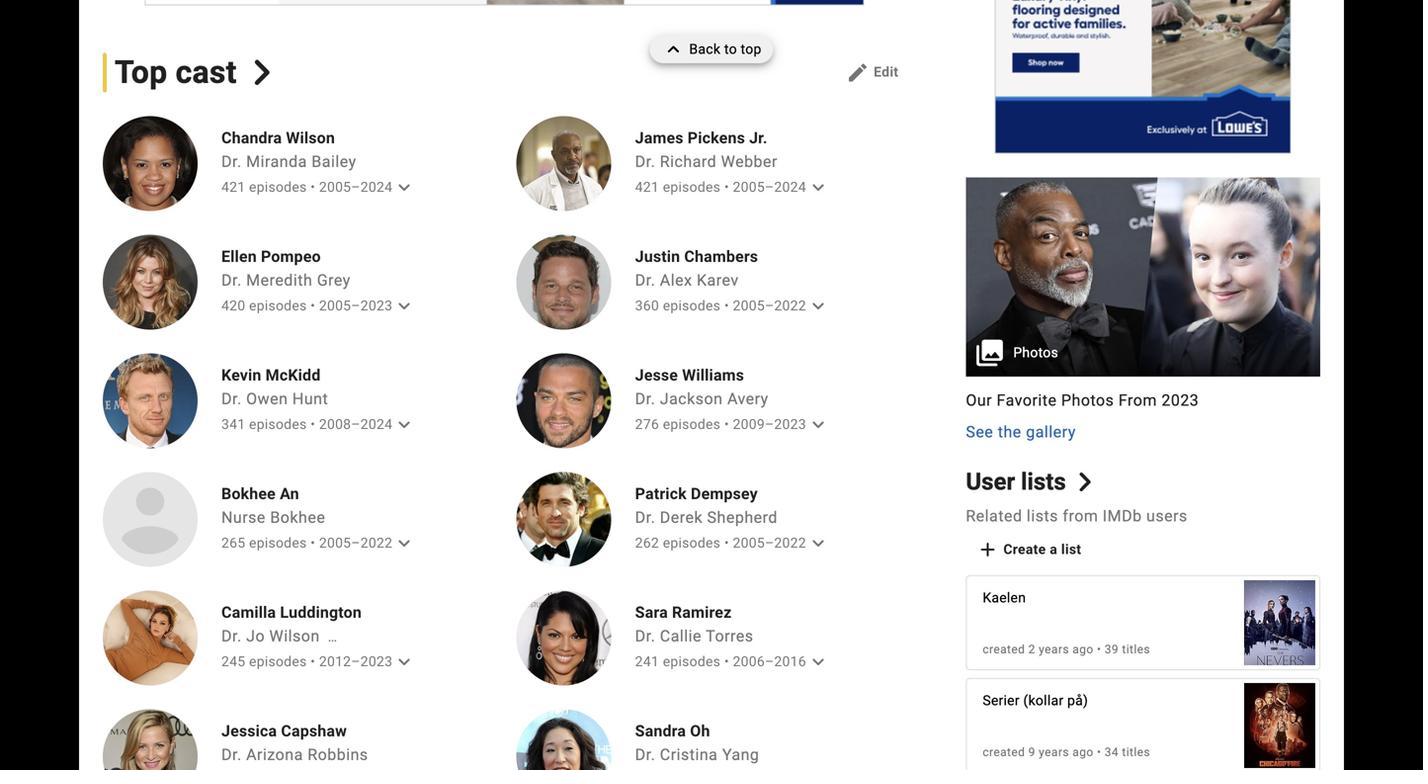 Task type: vqa. For each thing, say whether or not it's contained in the screenshot.


Task type: locate. For each thing, give the bounding box(es) containing it.
1 ago from the top
[[1073, 643, 1094, 656]]

arrow image
[[807, 175, 831, 199], [807, 294, 831, 318], [393, 413, 417, 436]]

2005–2022 inside 265 episodes • 2005–2022 button
[[319, 535, 393, 551]]

chandra wilson dr. miranda bailey
[[222, 129, 357, 171]]

dr. callie torres link
[[636, 627, 754, 646]]

bokhee up nurse
[[222, 485, 276, 503]]

episodes down jackson at bottom
[[663, 416, 721, 432]]

sandra oh link
[[636, 721, 825, 741]]

• for dr. richard webber
[[725, 179, 730, 195]]

episodes for dr.
[[663, 179, 721, 195]]

camilla luddington dr. jo wilson …
[[222, 603, 362, 646]]

advertisement region
[[145, 0, 865, 5], [995, 0, 1292, 154]]

• left 2012–2023
[[311, 653, 316, 670]]

arrow image for justin chambers dr. alex karev
[[807, 294, 831, 318]]

• for nurse bokhee
[[311, 535, 316, 551]]

• down hunt
[[311, 416, 316, 432]]

created left 2
[[983, 643, 1026, 656]]

2 created from the top
[[983, 745, 1026, 759]]

421 episodes • 2005–2024 button down bailey
[[222, 175, 417, 199]]

wilson
[[286, 129, 335, 147], [270, 627, 320, 646]]

episodes inside button
[[663, 653, 721, 670]]

• down dr. richard webber link
[[725, 179, 730, 195]]

titles right 34
[[1123, 745, 1151, 759]]

0 horizontal spatial 421 episodes • 2005–2024 button
[[222, 175, 417, 199]]

expand less image
[[662, 36, 690, 63]]

arrow image for chandra wilson dr. miranda bailey
[[393, 175, 417, 199]]

0 horizontal spatial advertisement region
[[145, 0, 865, 5]]

dr. up 276
[[636, 390, 656, 408]]

2 titles from the top
[[1123, 745, 1151, 759]]

• down avery
[[725, 416, 730, 432]]

bokhee an nurse bokhee
[[222, 485, 326, 527]]

from
[[1119, 391, 1158, 410]]

dr. jackson avery link
[[636, 390, 769, 408]]

ramirez
[[672, 603, 732, 622]]

dr. up 262
[[636, 508, 656, 527]]

1 vertical spatial titles
[[1123, 745, 1151, 759]]

arrow image for sara ramirez dr. callie torres
[[807, 650, 831, 674]]

0 vertical spatial titles
[[1123, 643, 1151, 656]]

341 episodes • 2008–2024
[[222, 416, 393, 432]]

imdb
[[1103, 507, 1143, 525]]

years right 9
[[1039, 745, 1070, 759]]

dr. jo wilson link
[[222, 627, 320, 646]]

1 vertical spatial wilson
[[270, 627, 320, 646]]

1 horizontal spatial 421 episodes • 2005–2024
[[636, 179, 807, 195]]

wilson up dr. miranda bailey link
[[286, 129, 335, 147]]

ago
[[1073, 643, 1094, 656], [1073, 745, 1094, 759]]

• down karev
[[725, 297, 730, 314]]

episodes for meredith
[[249, 297, 307, 314]]

jessica capshaw dr. arizona robbins
[[222, 722, 369, 764]]

alex
[[660, 271, 693, 290]]

owen
[[246, 390, 288, 408]]

back to top
[[690, 41, 762, 57]]

ago left 39
[[1073, 643, 1094, 656]]

2005–2022 for bokhee an nurse bokhee
[[319, 535, 393, 551]]

capshaw
[[281, 722, 347, 741]]

dr. inside kevin mckidd dr. owen hunt
[[222, 390, 242, 408]]

dr. down the sandra
[[636, 745, 656, 764]]

2005–2022 for patrick dempsey dr. derek shepherd
[[733, 535, 807, 551]]

• down bailey
[[311, 179, 316, 195]]

0 vertical spatial created
[[983, 643, 1026, 656]]

arrow image for ellen pompeo dr. meredith grey
[[393, 294, 417, 318]]

1 421 from the left
[[222, 179, 246, 195]]

341 episodes • 2008–2024 button
[[222, 413, 417, 436]]

1 created from the top
[[983, 643, 1026, 656]]

39
[[1105, 643, 1119, 656]]

2005–2022
[[733, 297, 807, 314], [319, 535, 393, 551], [733, 535, 807, 551]]

williams
[[683, 366, 745, 385]]

episodes for alex
[[663, 297, 721, 314]]

episodes down miranda
[[249, 179, 307, 195]]

• down shepherd
[[725, 535, 730, 551]]

episodes down "nurse bokhee" link
[[249, 535, 307, 551]]

camilla luddington link
[[222, 603, 411, 622]]

2012–2023
[[319, 653, 393, 670]]

lists for related
[[1027, 507, 1059, 525]]

yang
[[723, 745, 760, 764]]

0 vertical spatial lists
[[1022, 468, 1067, 496]]

245 episodes • 2012–2023 button
[[222, 650, 417, 674]]

titles for serier (kollar på)
[[1123, 745, 1151, 759]]

ago left 34
[[1073, 745, 1094, 759]]

• inside button
[[725, 297, 730, 314]]

1 vertical spatial arrow image
[[807, 294, 831, 318]]

2005–2022 inside 262 episodes • 2005–2022 button
[[733, 535, 807, 551]]

create a list button
[[966, 532, 1098, 567]]

titles for kaelen
[[1123, 643, 1151, 656]]

top cast
[[115, 54, 237, 91]]

0 vertical spatial arrow image
[[807, 175, 831, 199]]

dr. inside justin chambers dr. alex karev
[[636, 271, 656, 290]]

dr. up 341 on the bottom left of page
[[222, 390, 242, 408]]

patrick dempsey link
[[636, 484, 825, 504]]

arrow image for kevin mckidd dr. owen hunt
[[393, 413, 417, 436]]

1 titles from the top
[[1123, 643, 1151, 656]]

1 421 episodes • 2005–2024 button from the left
[[222, 175, 417, 199]]

kevin mckidd image
[[103, 353, 198, 448]]

0 horizontal spatial 421 episodes • 2005–2024
[[222, 179, 393, 195]]

richard
[[660, 152, 717, 171]]

2005–2022 down bokhee an link
[[319, 535, 393, 551]]

lists
[[1022, 468, 1067, 496], [1027, 507, 1059, 525]]

kevin mckidd dr. owen hunt
[[222, 366, 328, 408]]

dr. richard webber link
[[636, 152, 778, 171]]

years right 2
[[1039, 643, 1070, 656]]

•
[[311, 179, 316, 195], [725, 179, 730, 195], [311, 297, 316, 314], [725, 297, 730, 314], [311, 416, 316, 432], [725, 416, 730, 432], [311, 535, 316, 551], [725, 535, 730, 551], [1098, 643, 1102, 656], [311, 653, 316, 670], [725, 653, 730, 670], [1098, 745, 1102, 759]]

• for dr. owen hunt
[[311, 416, 316, 432]]

dr. meredith grey link
[[222, 271, 351, 290]]

lists for user
[[1022, 468, 1067, 496]]

shepherd
[[708, 508, 778, 527]]

justin chambers image
[[517, 235, 612, 330]]

arrow image for james pickens jr. dr. richard webber
[[807, 175, 831, 199]]

dr. down the 'ellen'
[[222, 271, 242, 290]]

0 horizontal spatial 2005–2024
[[319, 179, 393, 195]]

related lists from imdb users
[[966, 507, 1188, 525]]

group
[[966, 177, 1321, 444]]

dr. down james
[[636, 152, 656, 171]]

hunt
[[293, 390, 328, 408]]

2 421 episodes • 2005–2024 from the left
[[636, 179, 807, 195]]

1 years from the top
[[1039, 643, 1070, 656]]

1 421 episodes • 2005–2024 from the left
[[222, 179, 393, 195]]

dr. inside ellen pompeo dr. meredith grey
[[222, 271, 242, 290]]

photos up favorite
[[1014, 345, 1059, 361]]

1 vertical spatial created
[[983, 745, 1026, 759]]

dr. up 360
[[636, 271, 656, 290]]

dr. inside the jessica capshaw dr. arizona robbins
[[222, 745, 242, 764]]

lists left chevron right inline icon
[[1022, 468, 1067, 496]]

dr. inside the "patrick dempsey dr. derek shepherd"
[[636, 508, 656, 527]]

our favorite photos from 2023 link
[[966, 389, 1321, 412]]

years for serier (kollar på)
[[1039, 745, 1070, 759]]

bokhee
[[222, 485, 276, 503], [270, 508, 326, 527]]

cristina
[[660, 745, 718, 764]]

på)
[[1068, 693, 1089, 709]]

james pickens jr. link
[[636, 128, 825, 148]]

miranda
[[246, 152, 307, 171]]

jesse williams link
[[636, 365, 825, 385]]

2 vertical spatial arrow image
[[393, 413, 417, 436]]

dr. inside sara ramirez dr. callie torres
[[636, 627, 656, 646]]

created for kaelen
[[983, 643, 1026, 656]]

james
[[636, 129, 684, 147]]

421 down chandra
[[222, 179, 246, 195]]

user
[[966, 468, 1016, 496]]

arrow image for camilla luddington dr. jo wilson …
[[393, 650, 417, 674]]

241 episodes • 2006–2016
[[636, 653, 807, 670]]

0 horizontal spatial photos
[[1014, 345, 1059, 361]]

• for dr. derek shepherd
[[725, 535, 730, 551]]

episodes down meredith
[[249, 297, 307, 314]]

dr. for kevin mckidd
[[222, 390, 242, 408]]

group containing our favorite photos from 2023
[[966, 177, 1321, 444]]

serier
[[983, 693, 1020, 709]]

0 vertical spatial ago
[[1073, 643, 1094, 656]]

2005–2024 down webber on the right of the page
[[733, 179, 807, 195]]

dr. for sara ramirez
[[636, 627, 656, 646]]

2 years from the top
[[1039, 745, 1070, 759]]

episodes down richard
[[663, 179, 721, 195]]

2 421 episodes • 2005–2024 button from the left
[[636, 175, 831, 199]]

james pickens jr. image
[[517, 116, 612, 211]]

421 episodes • 2005–2024 down dr. miranda bailey link
[[222, 179, 393, 195]]

our favorite photos from 2023
[[966, 391, 1200, 410]]

wilson inside 'chandra wilson dr. miranda bailey'
[[286, 129, 335, 147]]

production art image
[[966, 177, 1321, 377]]

created left 9
[[983, 745, 1026, 759]]

1 horizontal spatial photos
[[1062, 391, 1115, 410]]

2005–2022 down shepherd
[[733, 535, 807, 551]]

wilson up 245 episodes • 2012–2023
[[270, 627, 320, 646]]

episodes for owen
[[249, 416, 307, 432]]

245 episodes • 2012–2023
[[222, 653, 393, 670]]

episodes inside button
[[663, 297, 721, 314]]

420 episodes • 2005–2023 button
[[222, 294, 417, 318]]

episodes down dr. callie torres link on the bottom of page
[[663, 653, 721, 670]]

luddington
[[280, 603, 362, 622]]

0 horizontal spatial 421
[[222, 179, 246, 195]]

• down "nurse bokhee" link
[[311, 535, 316, 551]]

421 for dr.
[[636, 179, 660, 195]]

1 horizontal spatial 421 episodes • 2005–2024 button
[[636, 175, 831, 199]]

photos
[[1014, 345, 1059, 361], [1062, 391, 1115, 410]]

ellen
[[222, 247, 257, 266]]

421 episodes • 2005–2024 button for bailey
[[222, 175, 417, 199]]

titles right 39
[[1123, 643, 1151, 656]]

avery
[[728, 390, 769, 408]]

dr.
[[222, 152, 242, 171], [636, 152, 656, 171], [222, 271, 242, 290], [636, 271, 656, 290], [222, 390, 242, 408], [636, 390, 656, 408], [636, 508, 656, 527], [222, 627, 242, 646], [636, 627, 656, 646], [222, 745, 242, 764], [636, 745, 656, 764]]

kevin
[[222, 366, 262, 385]]

0 vertical spatial wilson
[[286, 129, 335, 147]]

1 vertical spatial ago
[[1073, 745, 1094, 759]]

episodes for jo
[[249, 653, 307, 670]]

chevron right inline image
[[250, 60, 275, 85]]

1 2005–2024 from the left
[[319, 179, 393, 195]]

dr. inside the camilla luddington dr. jo wilson …
[[222, 627, 242, 646]]

dr. down jessica
[[222, 745, 242, 764]]

jessica capshaw image
[[103, 709, 198, 770]]

1 vertical spatial lists
[[1027, 507, 1059, 525]]

dr. inside james pickens jr. dr. richard webber
[[636, 152, 656, 171]]

2005–2024 for james pickens jr. dr. richard webber
[[733, 179, 807, 195]]

2005–2024 down bailey
[[319, 179, 393, 195]]

chandra wilson image
[[103, 116, 198, 211]]

episodes for derek
[[663, 535, 721, 551]]

created 2 years ago • 39 titles
[[983, 643, 1151, 656]]

0 vertical spatial years
[[1039, 643, 1070, 656]]

top
[[741, 41, 762, 57]]

arrow image for bokhee an nurse bokhee
[[393, 531, 417, 555]]

photos up gallery
[[1062, 391, 1115, 410]]

dr. inside 'chandra wilson dr. miranda bailey'
[[222, 152, 242, 171]]

2 2005–2024 from the left
[[733, 179, 807, 195]]

2 ago from the top
[[1073, 745, 1094, 759]]

years
[[1039, 643, 1070, 656], [1039, 745, 1070, 759]]

episodes down the dr. alex karev link
[[663, 297, 721, 314]]

episodes down the dr. owen hunt link
[[249, 416, 307, 432]]

lists up the create a list
[[1027, 507, 1059, 525]]

2005–2024 for chandra wilson dr. miranda bailey
[[319, 179, 393, 195]]

2023
[[1162, 391, 1200, 410]]

dr. down sara
[[636, 627, 656, 646]]

episodes down "derek"
[[663, 535, 721, 551]]

dr. down chandra
[[222, 152, 242, 171]]

dr. for ellen pompeo
[[222, 271, 242, 290]]

421 down james
[[636, 179, 660, 195]]

dr. for justin chambers
[[636, 271, 656, 290]]

1 vertical spatial photos
[[1062, 391, 1115, 410]]

arrow image for patrick dempsey dr. derek shepherd
[[807, 531, 831, 555]]

2009–2023
[[733, 416, 807, 432]]

webber
[[722, 152, 778, 171]]

edit
[[874, 64, 899, 80]]

years for kaelen
[[1039, 643, 1070, 656]]

dr. left jo
[[222, 627, 242, 646]]

421 episodes • 2005–2024 button down webber on the right of the page
[[636, 175, 831, 199]]

arrow image
[[393, 175, 417, 199], [393, 294, 417, 318], [807, 413, 831, 436], [393, 531, 417, 555], [807, 531, 831, 555], [393, 650, 417, 674], [807, 650, 831, 674]]

2005–2022 for justin chambers dr. alex karev
[[733, 297, 807, 314]]

2005–2022 down karev
[[733, 297, 807, 314]]

2005–2024
[[319, 179, 393, 195], [733, 179, 807, 195]]

ago for serier (kollar på)
[[1073, 745, 1094, 759]]

1 horizontal spatial 2005–2024
[[733, 179, 807, 195]]

bokhee down an
[[270, 508, 326, 527]]

1 horizontal spatial 421
[[636, 179, 660, 195]]

episodes down dr. jo wilson link
[[249, 653, 307, 670]]

jesse williams image
[[517, 353, 612, 448]]

1 horizontal spatial advertisement region
[[995, 0, 1292, 154]]

• left 39
[[1098, 643, 1102, 656]]

david eigenberg, christian stolte, eamonn walker, hanako greensmith, taylor kinney, joe minoso, kara killmer, and miranda rae mayo in chicago fire (2012) image
[[1245, 673, 1316, 770]]

1 vertical spatial years
[[1039, 745, 1070, 759]]

• down torres
[[725, 653, 730, 670]]

torres
[[706, 627, 754, 646]]

9
[[1029, 745, 1036, 759]]

patrick dempsey dr. derek shepherd
[[636, 485, 778, 527]]

dr. inside jesse williams dr. jackson avery
[[636, 390, 656, 408]]

• inside button
[[725, 653, 730, 670]]

dr. for chandra wilson
[[222, 152, 242, 171]]

• down dr. meredith grey link
[[311, 297, 316, 314]]

2005–2022 inside 360 episodes • 2005–2022 button
[[733, 297, 807, 314]]

jackson
[[660, 390, 723, 408]]

421 episodes • 2005–2024
[[222, 179, 393, 195], [636, 179, 807, 195]]

see the gallery
[[966, 423, 1077, 442]]

421 episodes • 2005–2024 down dr. richard webber link
[[636, 179, 807, 195]]

users
[[1147, 507, 1188, 525]]

2 421 from the left
[[636, 179, 660, 195]]

bailey
[[312, 152, 357, 171]]



Task type: describe. For each thing, give the bounding box(es) containing it.
serier (kollar på)
[[983, 693, 1089, 709]]

create
[[1004, 541, 1047, 558]]

sara
[[636, 603, 668, 622]]

related
[[966, 507, 1023, 525]]

photos group
[[966, 177, 1321, 377]]

241
[[636, 653, 660, 670]]

1 vertical spatial bokhee
[[270, 508, 326, 527]]

…
[[328, 629, 338, 645]]

421 episodes • 2005–2024 for bailey
[[222, 179, 393, 195]]

edit button
[[839, 57, 907, 88]]

top
[[115, 54, 167, 91]]

derek
[[660, 508, 703, 527]]

276
[[636, 416, 660, 432]]

• left 34
[[1098, 745, 1102, 759]]

from
[[1063, 507, 1099, 525]]

justin chambers link
[[636, 247, 825, 266]]

robbins
[[308, 745, 369, 764]]

meredith
[[246, 271, 313, 290]]

callie
[[660, 627, 702, 646]]

360 episodes • 2005–2022
[[636, 297, 807, 314]]

sara ramirez dr. callie torres
[[636, 603, 754, 646]]

jo
[[246, 627, 265, 646]]

420
[[222, 297, 246, 314]]

camilla
[[222, 603, 276, 622]]

421 episodes • 2005–2024 for richard
[[636, 179, 807, 195]]

dr. inside the sandra oh dr. cristina yang
[[636, 745, 656, 764]]

0 vertical spatial photos
[[1014, 345, 1059, 361]]

the
[[999, 423, 1022, 442]]

• for dr. alex karev
[[725, 297, 730, 314]]

nurse
[[222, 508, 266, 527]]

ellen pompeo dr. meredith grey
[[222, 247, 351, 290]]

0 vertical spatial bokhee
[[222, 485, 276, 503]]

photos link
[[966, 177, 1321, 377]]

user lists
[[966, 468, 1067, 496]]

created 9 years ago • 34 titles
[[983, 745, 1151, 759]]

back to top button
[[650, 36, 774, 63]]

dr. alex karev link
[[636, 271, 739, 290]]

dr. cristina yang link
[[636, 745, 760, 764]]

jr.
[[750, 129, 768, 147]]

276 episodes • 2009–2023
[[636, 416, 807, 432]]

kevin mckidd link
[[222, 365, 411, 385]]

2 advertisement region from the left
[[995, 0, 1292, 154]]

episodes for callie
[[663, 653, 721, 670]]

• for dr. jackson avery
[[725, 416, 730, 432]]

dr. for patrick dempsey
[[636, 508, 656, 527]]

sandra oh image
[[517, 709, 612, 770]]

see the gallery button
[[966, 420, 1077, 444]]

• for dr. callie torres
[[725, 653, 730, 670]]

an
[[280, 485, 299, 503]]

265
[[222, 535, 246, 551]]

• for dr. meredith grey
[[311, 297, 316, 314]]

ellen pompeo image
[[103, 235, 198, 330]]

nurse bokhee link
[[222, 508, 326, 527]]

wilson inside the camilla luddington dr. jo wilson …
[[270, 627, 320, 646]]

episodes for bokhee
[[249, 535, 307, 551]]

edit image
[[847, 61, 870, 84]]

sara ramirez image
[[517, 591, 612, 686]]

camilla luddington image
[[103, 591, 198, 686]]

262 episodes • 2005–2022
[[636, 535, 807, 551]]

see
[[966, 423, 994, 442]]

to
[[725, 41, 738, 57]]

chevron right inline image
[[1076, 473, 1095, 492]]

265 episodes • 2005–2022
[[222, 535, 393, 551]]

ago for kaelen
[[1073, 643, 1094, 656]]

favorite
[[997, 391, 1058, 410]]

a
[[1050, 541, 1058, 558]]

list
[[1062, 541, 1082, 558]]

jessica capshaw link
[[222, 721, 411, 741]]

• for dr. miranda bailey
[[311, 179, 316, 195]]

420 episodes • 2005–2023
[[222, 297, 393, 314]]

265 episodes • 2005–2022 button
[[222, 531, 417, 555]]

created for serier (kollar på)
[[983, 745, 1026, 759]]

dr. miranda bailey link
[[222, 152, 357, 171]]

patrick
[[636, 485, 687, 503]]

360
[[636, 297, 660, 314]]

patrick dempsey image
[[517, 472, 612, 567]]

episodes for jackson
[[663, 416, 721, 432]]

karev
[[697, 271, 739, 290]]

dr. owen hunt link
[[222, 390, 328, 408]]

user lists link
[[966, 468, 1095, 496]]

sandra
[[636, 722, 686, 741]]

245
[[222, 653, 246, 670]]

421 episodes • 2005–2024 button for richard
[[636, 175, 831, 199]]

chambers
[[685, 247, 759, 266]]

241 episodes • 2006–2016 button
[[636, 650, 831, 674]]

gallery
[[1027, 423, 1077, 442]]

1 advertisement region from the left
[[145, 0, 865, 5]]

dr. for jesse williams
[[636, 390, 656, 408]]

dr. for camilla luddington
[[222, 627, 242, 646]]

back
[[690, 41, 721, 57]]

341
[[222, 416, 246, 432]]

james pickens jr. dr. richard webber
[[636, 129, 778, 171]]

sara ramirez link
[[636, 603, 825, 622]]

episodes for miranda
[[249, 179, 307, 195]]

262 episodes • 2005–2022 button
[[636, 531, 831, 555]]

jesse
[[636, 366, 678, 385]]

dempsey
[[691, 485, 758, 503]]

arrow image for jesse williams dr. jackson avery
[[807, 413, 831, 436]]

kaelen
[[983, 590, 1027, 606]]

olivia williams, anna devlin, eleanor tomlinson, laura donnelly, rochelle neil, zackary momoh, and ann skelly in the nevers (2021) image
[[1245, 570, 1316, 676]]

add image
[[976, 538, 1000, 562]]

top cast link
[[103, 53, 275, 92]]

421 for miranda
[[222, 179, 246, 195]]

arizona
[[246, 745, 303, 764]]



